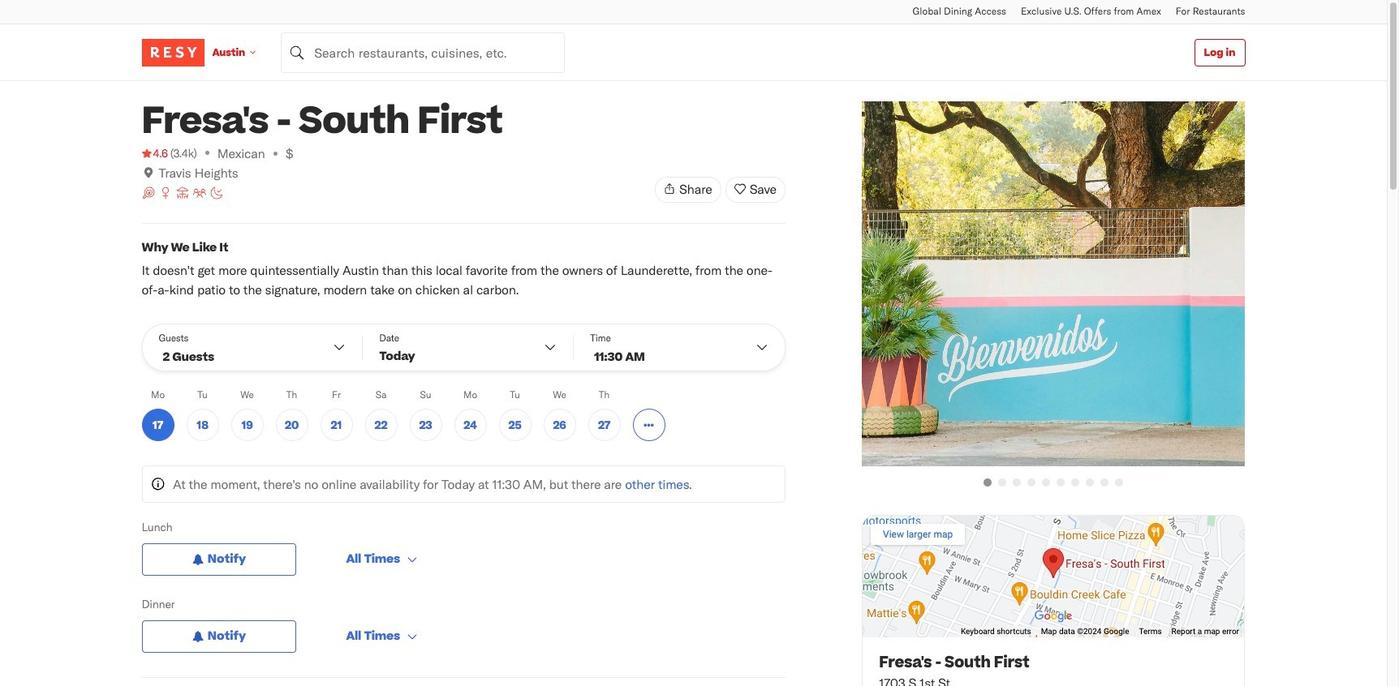 Task type: vqa. For each thing, say whether or not it's contained in the screenshot.
field
yes



Task type: locate. For each thing, give the bounding box(es) containing it.
4.6 out of 5 stars image
[[142, 145, 168, 162]]

None field
[[281, 32, 565, 73]]



Task type: describe. For each thing, give the bounding box(es) containing it.
Search restaurants, cuisines, etc. text field
[[281, 32, 565, 73]]



